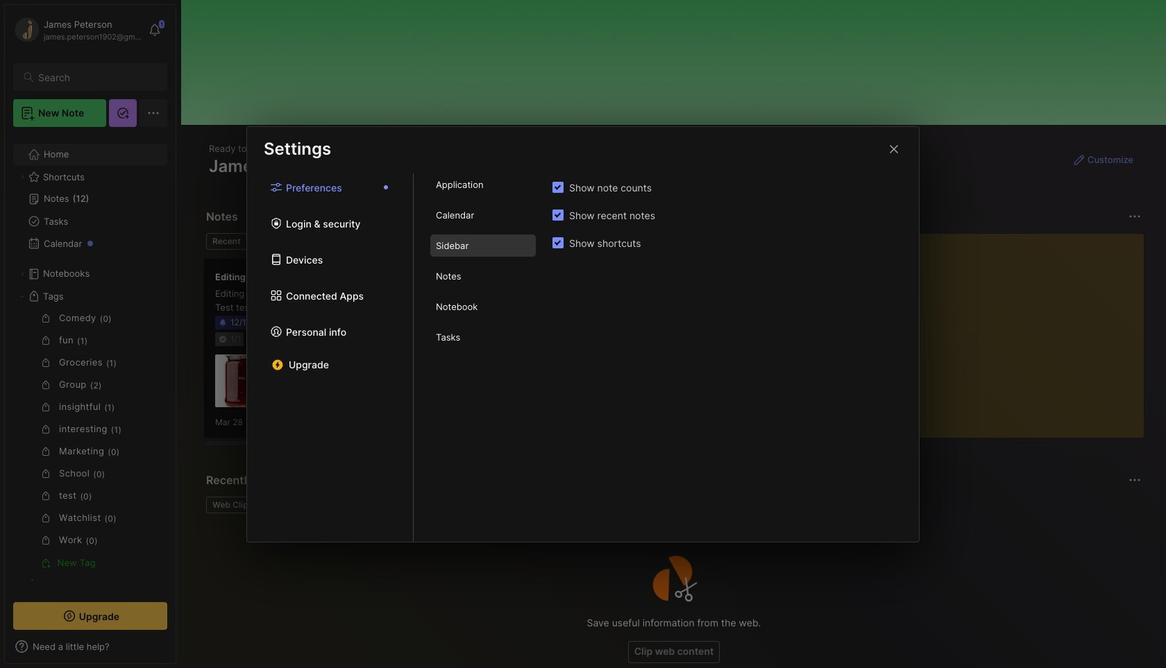 Task type: locate. For each thing, give the bounding box(es) containing it.
thumbnail image
[[215, 355, 268, 408]]

None checkbox
[[553, 182, 564, 193], [553, 210, 564, 221], [553, 238, 564, 249], [553, 182, 564, 193], [553, 210, 564, 221], [553, 238, 564, 249]]

close image
[[886, 141, 903, 157]]

tree inside main element
[[5, 135, 176, 627]]

tab list
[[247, 174, 414, 542], [414, 174, 553, 542]]

group
[[13, 308, 159, 574]]

tree
[[5, 135, 176, 627]]

expand tags image
[[18, 292, 26, 301]]

row group
[[204, 258, 1167, 447]]

tab
[[431, 174, 536, 196], [431, 204, 536, 226], [206, 233, 247, 250], [431, 235, 536, 257], [431, 265, 536, 288], [431, 296, 536, 318], [431, 326, 536, 349], [206, 497, 259, 514]]

None search field
[[38, 69, 155, 85]]



Task type: describe. For each thing, give the bounding box(es) containing it.
none search field inside main element
[[38, 69, 155, 85]]

main element
[[0, 0, 181, 669]]

2 tab list from the left
[[414, 174, 553, 542]]

expand notebooks image
[[18, 270, 26, 279]]

Start writing… text field
[[854, 234, 1144, 427]]

1 tab list from the left
[[247, 174, 414, 542]]

Search text field
[[38, 71, 155, 84]]

group inside tree
[[13, 308, 159, 574]]



Task type: vqa. For each thing, say whether or not it's contained in the screenshot.
first More actions image from the left
no



